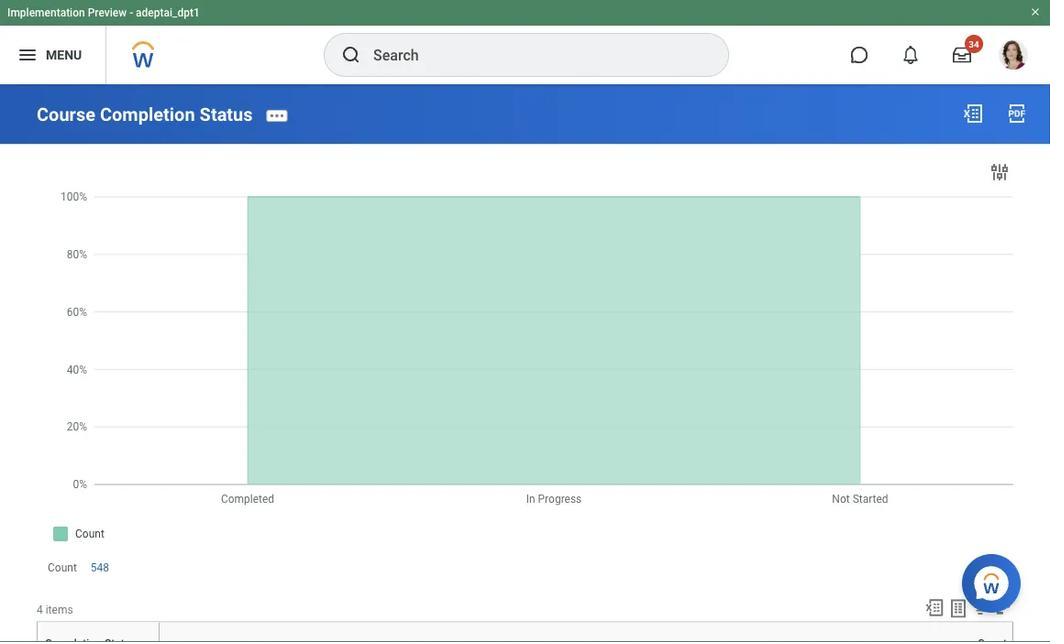 Task type: describe. For each thing, give the bounding box(es) containing it.
menu
[[46, 47, 82, 62]]

course completion status link
[[37, 104, 253, 125]]

export to excel image
[[924, 598, 945, 618]]

notifications large image
[[902, 46, 920, 64]]

preview
[[88, 6, 127, 19]]

adeptai_dpt1
[[136, 6, 200, 19]]

4
[[37, 604, 43, 617]]

export to worksheets image
[[947, 598, 969, 620]]

search image
[[340, 44, 362, 66]]

justify image
[[17, 44, 39, 66]]

completion
[[100, 104, 195, 125]]

menu button
[[0, 26, 106, 84]]

-
[[129, 6, 133, 19]]

course completion status main content
[[0, 84, 1050, 643]]

34 button
[[942, 35, 983, 75]]

implementation
[[7, 6, 85, 19]]

toolbar inside course completion status main content
[[916, 598, 1013, 622]]



Task type: locate. For each thing, give the bounding box(es) containing it.
548 button
[[91, 561, 112, 576]]

34
[[969, 39, 979, 50]]

Search Workday  search field
[[373, 35, 691, 75]]

status
[[200, 104, 253, 125]]

export to excel image
[[962, 103, 984, 125]]

fullscreen image
[[993, 598, 1013, 618]]

items
[[46, 604, 73, 617]]

row element
[[39, 623, 163, 643]]

4 items
[[37, 604, 73, 617]]

course completion status
[[37, 104, 253, 125]]

menu banner
[[0, 0, 1050, 84]]

configure and view chart data image
[[989, 162, 1011, 184]]

count
[[48, 562, 77, 575]]

course
[[37, 104, 95, 125]]

view printable version (pdf) image
[[1006, 103, 1028, 125]]

548
[[91, 562, 109, 575]]

toolbar
[[916, 598, 1013, 622]]

select to filter grid data image
[[970, 599, 990, 618]]

close environment banner image
[[1030, 6, 1041, 17]]

inbox large image
[[953, 46, 971, 64]]

implementation preview -   adeptai_dpt1
[[7, 6, 200, 19]]

profile logan mcneil image
[[999, 40, 1028, 73]]



Task type: vqa. For each thing, say whether or not it's contained in the screenshot.
the Completion
yes



